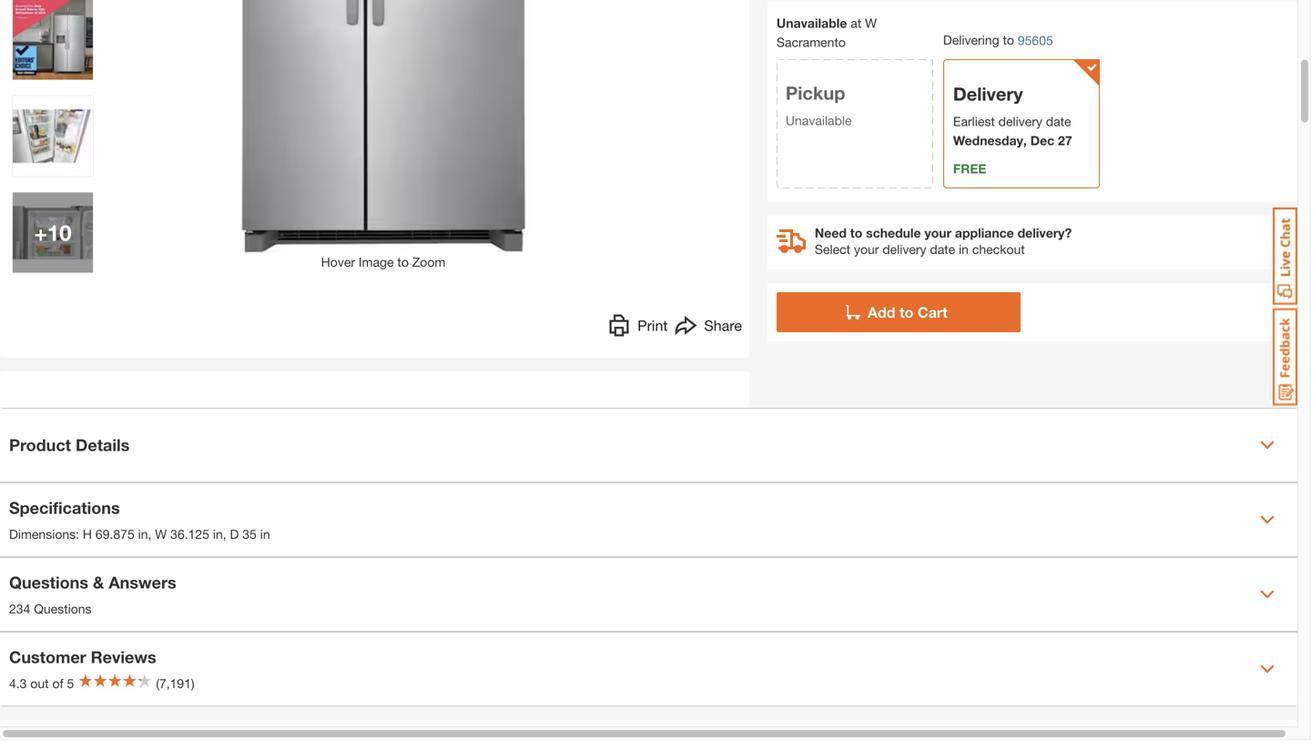 Task type: describe. For each thing, give the bounding box(es) containing it.
delivery inside delivery earliest delivery date wednesday, dec 27
[[999, 114, 1043, 129]]

234
[[9, 602, 30, 617]]

need
[[815, 225, 847, 240]]

1 , from the left
[[148, 527, 152, 542]]

schedule
[[866, 225, 921, 240]]

&
[[93, 573, 104, 593]]

95605
[[1018, 33, 1054, 48]]

in right 35
[[260, 527, 270, 542]]

feedback link image
[[1273, 308, 1298, 406]]

sacramento
[[777, 34, 846, 49]]

10
[[47, 220, 72, 245]]

(7,191)
[[156, 676, 195, 691]]

questions & answers 234 questions
[[9, 573, 176, 617]]

h
[[83, 527, 92, 542]]

stainless steel frigidaire side by side refrigerators frss2623as 1d.4 image
[[13, 193, 93, 273]]

add
[[868, 304, 896, 321]]

delivering to 95605
[[944, 32, 1054, 48]]

caret image for specifications
[[1261, 513, 1275, 527]]

to for need
[[851, 225, 863, 240]]

caret image
[[1261, 587, 1275, 602]]

date inside need to schedule your appliance delivery? select your delivery date in checkout
[[930, 242, 956, 257]]

live chat image
[[1273, 208, 1298, 305]]

caret image for customer reviews
[[1261, 662, 1275, 677]]

appliance
[[955, 225, 1014, 240]]

36.125
[[170, 527, 209, 542]]

customer
[[9, 648, 86, 667]]

cart
[[918, 304, 948, 321]]

at
[[851, 15, 862, 30]]

35
[[243, 527, 257, 542]]

hover
[[321, 255, 355, 270]]

specifications
[[9, 498, 120, 518]]

w inside w sacramento
[[865, 15, 877, 30]]

dimensions:
[[9, 527, 79, 542]]

product
[[9, 435, 71, 455]]

in left d
[[213, 527, 223, 542]]

reviews
[[91, 648, 156, 667]]

in inside need to schedule your appliance delivery? select your delivery date in checkout
[[959, 242, 969, 257]]

free
[[954, 161, 987, 176]]

2 , from the left
[[223, 527, 226, 542]]

4.3 out of 5
[[9, 676, 74, 691]]

zoom
[[412, 255, 446, 270]]

0 vertical spatial unavailable
[[777, 15, 847, 30]]

hover image to zoom
[[321, 255, 446, 270]]

to for delivering
[[1003, 32, 1015, 47]]

to left zoom
[[398, 255, 409, 270]]

pickup unavailable
[[786, 82, 852, 128]]

stainless steel frigidaire side by side refrigerators frss2623as a0.3 image
[[13, 96, 93, 176]]

delivery?
[[1018, 225, 1072, 240]]



Task type: vqa. For each thing, say whether or not it's contained in the screenshot.
third caret icon
yes



Task type: locate. For each thing, give the bounding box(es) containing it.
+ 10
[[34, 220, 72, 245]]

product details button
[[0, 409, 1298, 482]]

caret image down caret icon
[[1261, 662, 1275, 677]]

0 horizontal spatial w
[[155, 527, 167, 542]]

1 horizontal spatial date
[[1046, 114, 1072, 129]]

w sacramento
[[777, 15, 877, 49]]

your down schedule
[[854, 242, 879, 257]]

1 horizontal spatial w
[[865, 15, 877, 30]]

unavailable up sacramento
[[777, 15, 847, 30]]

69.875
[[96, 527, 135, 542]]

questions right 234 on the left bottom of the page
[[34, 602, 92, 617]]

4.3
[[9, 676, 27, 691]]

date down the appliance
[[930, 242, 956, 257]]

print button
[[609, 315, 668, 342]]

out
[[30, 676, 49, 691]]

caret image
[[1261, 438, 1275, 453], [1261, 513, 1275, 527], [1261, 662, 1275, 677]]

1 vertical spatial your
[[854, 242, 879, 257]]

0 vertical spatial caret image
[[1261, 438, 1275, 453]]

date
[[1046, 114, 1072, 129], [930, 242, 956, 257]]

pickup
[[786, 82, 846, 104]]

3 caret image from the top
[[1261, 662, 1275, 677]]

in right 69.875
[[138, 527, 148, 542]]

to right 'need'
[[851, 225, 863, 240]]

earliest
[[954, 114, 995, 129]]

w
[[865, 15, 877, 30], [155, 527, 167, 542]]

in
[[959, 242, 969, 257], [138, 527, 148, 542], [213, 527, 223, 542], [260, 527, 270, 542]]

stainless steel frigidaire side by side refrigerators frss2623as 40.2 image
[[13, 0, 93, 80]]

product details
[[9, 435, 130, 455]]

+
[[34, 220, 47, 245]]

1 vertical spatial w
[[155, 527, 167, 542]]

27
[[1058, 133, 1073, 148]]

delivery
[[999, 114, 1043, 129], [883, 242, 927, 257]]

specifications dimensions: h 69.875 in , w 36.125 in , d 35 in
[[9, 498, 270, 542]]

unavailable
[[777, 15, 847, 30], [786, 113, 852, 128]]

w left 36.125
[[155, 527, 167, 542]]

1 vertical spatial unavailable
[[786, 113, 852, 128]]

to right add
[[900, 304, 914, 321]]

add to cart button
[[777, 292, 1021, 332]]

,
[[148, 527, 152, 542], [223, 527, 226, 542]]

0 vertical spatial delivery
[[999, 114, 1043, 129]]

questions
[[9, 573, 88, 593], [34, 602, 92, 617]]

caret image up caret icon
[[1261, 513, 1275, 527]]

, left d
[[223, 527, 226, 542]]

share
[[704, 317, 742, 334]]

to left 95605
[[1003, 32, 1015, 47]]

0 horizontal spatial date
[[930, 242, 956, 257]]

95605 link
[[1018, 31, 1054, 50]]

d
[[230, 527, 239, 542]]

1 vertical spatial caret image
[[1261, 513, 1275, 527]]

caret image inside "product details" button
[[1261, 438, 1275, 453]]

, right 69.875
[[148, 527, 152, 542]]

0 vertical spatial w
[[865, 15, 877, 30]]

0 vertical spatial date
[[1046, 114, 1072, 129]]

1 vertical spatial date
[[930, 242, 956, 257]]

delivery down schedule
[[883, 242, 927, 257]]

dec
[[1031, 133, 1055, 148]]

w inside specifications dimensions: h 69.875 in , w 36.125 in , d 35 in
[[155, 527, 167, 542]]

need to schedule your appliance delivery? select your delivery date in checkout
[[815, 225, 1072, 257]]

checkout
[[973, 242, 1025, 257]]

0 horizontal spatial delivery
[[883, 242, 927, 257]]

0 horizontal spatial your
[[854, 242, 879, 257]]

details
[[76, 435, 130, 455]]

hover image to zoom button
[[110, 0, 657, 272]]

0 vertical spatial your
[[925, 225, 952, 240]]

caret image down the feedback link image
[[1261, 438, 1275, 453]]

0 vertical spatial questions
[[9, 573, 88, 593]]

customer reviews
[[9, 648, 156, 667]]

date inside delivery earliest delivery date wednesday, dec 27
[[1046, 114, 1072, 129]]

delivery earliest delivery date wednesday, dec 27
[[954, 83, 1073, 148]]

of
[[52, 676, 63, 691]]

to inside need to schedule your appliance delivery? select your delivery date in checkout
[[851, 225, 863, 240]]

to
[[1003, 32, 1015, 47], [851, 225, 863, 240], [398, 255, 409, 270], [900, 304, 914, 321]]

select
[[815, 242, 851, 257]]

your right schedule
[[925, 225, 952, 240]]

1 horizontal spatial ,
[[223, 527, 226, 542]]

delivery
[[954, 83, 1023, 105]]

your
[[925, 225, 952, 240], [854, 242, 879, 257]]

delivery up dec
[[999, 114, 1043, 129]]

2 vertical spatial caret image
[[1261, 662, 1275, 677]]

unavailable at
[[777, 15, 865, 30]]

questions up 234 on the left bottom of the page
[[9, 573, 88, 593]]

image
[[359, 255, 394, 270]]

1 vertical spatial questions
[[34, 602, 92, 617]]

print
[[638, 317, 668, 334]]

to for add
[[900, 304, 914, 321]]

share button
[[675, 315, 742, 342]]

wednesday,
[[954, 133, 1027, 148]]

answers
[[109, 573, 176, 593]]

delivering
[[944, 32, 1000, 47]]

1 vertical spatial delivery
[[883, 242, 927, 257]]

w right at
[[865, 15, 877, 30]]

0 horizontal spatial ,
[[148, 527, 152, 542]]

date up 27
[[1046, 114, 1072, 129]]

5
[[67, 676, 74, 691]]

1 caret image from the top
[[1261, 438, 1275, 453]]

to inside delivering to 95605
[[1003, 32, 1015, 47]]

1 horizontal spatial your
[[925, 225, 952, 240]]

add to cart
[[868, 304, 948, 321]]

1 horizontal spatial delivery
[[999, 114, 1043, 129]]

2 caret image from the top
[[1261, 513, 1275, 527]]

unavailable down pickup
[[786, 113, 852, 128]]

in down the appliance
[[959, 242, 969, 257]]

delivery inside need to schedule your appliance delivery? select your delivery date in checkout
[[883, 242, 927, 257]]



